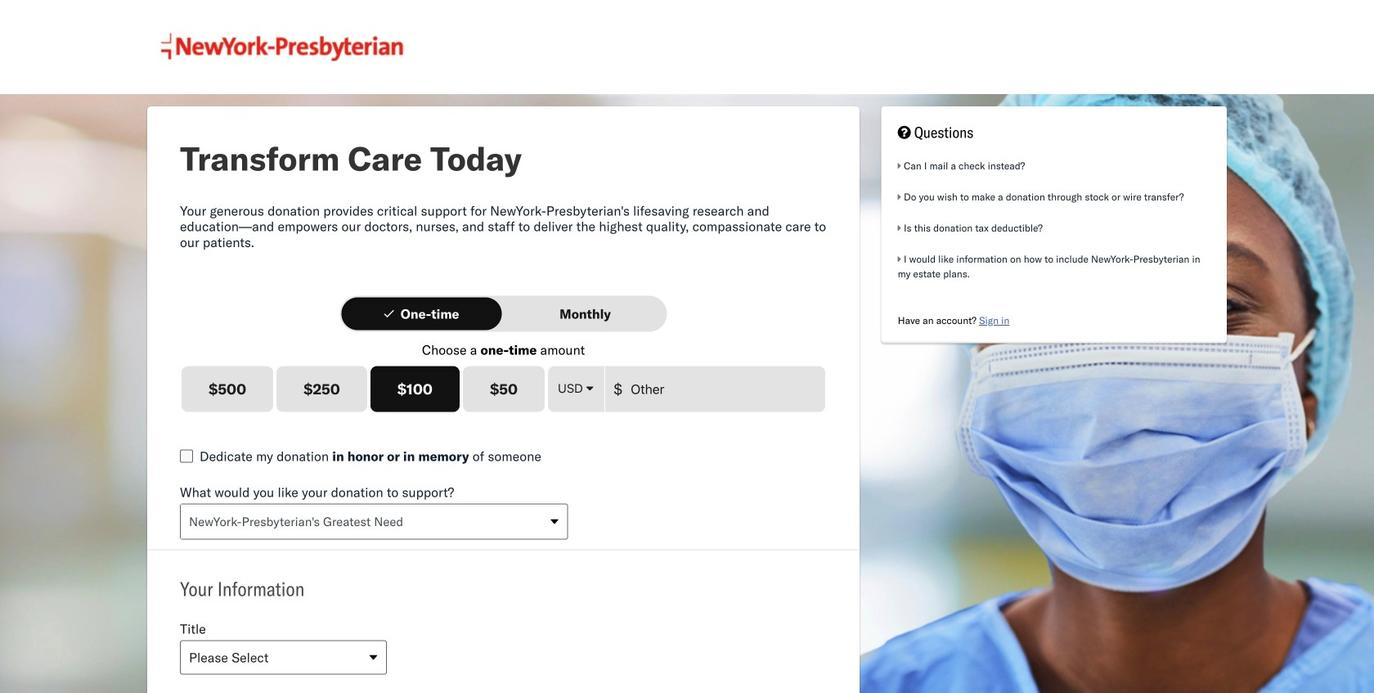 Task type: describe. For each thing, give the bounding box(es) containing it.
select a donation frequency option group
[[340, 296, 667, 332]]

question circle image
[[898, 125, 911, 141]]

Dedicate my donation in honor or in memory of someone button
[[180, 440, 542, 473]]

Program Designation text field
[[181, 505, 543, 539]]

caret down image
[[587, 383, 594, 395]]

custom region
[[0, 0, 1375, 94]]



Task type: locate. For each thing, give the bounding box(es) containing it.
none radio caret down
[[548, 366, 826, 412]]

None radio
[[560, 306, 611, 322], [182, 366, 273, 414], [277, 366, 367, 414], [463, 366, 545, 414], [560, 306, 611, 322], [182, 366, 273, 414], [277, 366, 367, 414], [463, 366, 545, 414]]

go to the newyork-presbyterian donation page image
[[160, 27, 405, 68]]

None radio
[[401, 306, 459, 322], [182, 366, 273, 414], [277, 366, 367, 414], [370, 366, 460, 414], [370, 366, 460, 414], [463, 366, 545, 414], [548, 366, 826, 412], [401, 306, 459, 322], [182, 366, 273, 414], [277, 366, 367, 414], [370, 366, 460, 414], [370, 366, 460, 414], [463, 366, 545, 414]]

option group
[[180, 365, 827, 414]]



